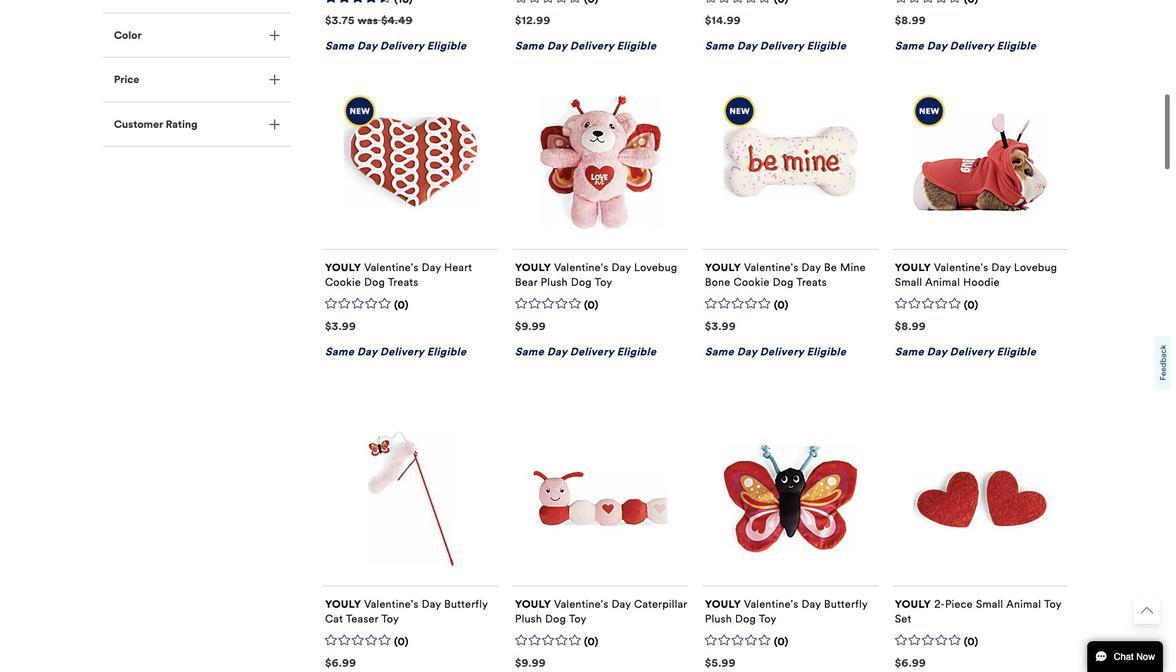 Task type: describe. For each thing, give the bounding box(es) containing it.
valentine's day caterpillar plush dog toy
[[515, 593, 687, 621]]

valentine's for valentine's day butterfly plush dog toy
[[744, 593, 799, 606]]

youly for valentine's day butterfly plush dog toy
[[705, 593, 741, 606]]

valentine's for valentine's day caterpillar plush dog toy
[[554, 593, 609, 606]]

heart
[[444, 257, 472, 269]]

teaser
[[346, 608, 379, 621]]

valentine's day butterfly cat teaser toy
[[325, 593, 488, 621]]

(0) for valentine's day heart cookie dog treats
[[394, 294, 409, 307]]

0 reviews element for valentine's day be mine bone cookie dog treats
[[774, 294, 789, 308]]

animal inside 2-piece small animal toy set
[[1006, 593, 1041, 606]]

2 $8.99 from the top
[[895, 315, 926, 328]]

(0) for valentine's day butterfly plush dog toy
[[774, 631, 789, 644]]

0 reviews element for valentine's day lovebug small animal hoodie
[[964, 294, 979, 308]]

toy for valentine's day butterfly cat teaser toy
[[381, 608, 399, 621]]

small inside valentine's day lovebug small animal hoodie
[[895, 271, 922, 284]]

1 $8.99 from the top
[[895, 9, 926, 22]]

1 plus icon 2 image from the top
[[269, 25, 280, 36]]

0 reviews element for 2-piece small animal toy set
[[964, 631, 979, 645]]

treats inside valentine's day be mine bone cookie dog treats
[[796, 271, 827, 284]]

0 reviews element for valentine's day butterfly cat teaser toy
[[394, 631, 409, 645]]

plush for valentine's day caterpillar plush dog toy
[[515, 608, 542, 621]]

youly for valentine's day lovebug bear plush dog toy
[[515, 257, 551, 269]]

2 plus icon 2 button from the top
[[103, 53, 291, 97]]

treats inside the "valentine's day heart cookie dog treats"
[[388, 271, 418, 284]]

animal inside valentine's day lovebug small animal hoodie
[[925, 271, 960, 284]]

youly for valentine's day heart cookie dog treats
[[325, 257, 361, 269]]

cookie inside valentine's day be mine bone cookie dog treats
[[734, 271, 770, 284]]

(0) for 2-piece small animal toy set
[[964, 631, 979, 644]]

valentine's for valentine's day be mine bone cookie dog treats
[[744, 257, 799, 269]]

valentine's for valentine's day lovebug bear plush dog toy
[[554, 257, 609, 269]]

day inside valentine's day butterfly plush dog toy
[[802, 593, 821, 606]]

dog inside valentine's day be mine bone cookie dog treats
[[773, 271, 794, 284]]

day inside "valentine's day butterfly cat teaser toy"
[[422, 593, 441, 606]]

lovebug for valentine's day lovebug bear plush dog toy
[[634, 257, 677, 269]]

(0) for valentine's day be mine bone cookie dog treats
[[774, 294, 789, 307]]

0 reviews element for valentine's day heart cookie dog treats
[[394, 294, 409, 308]]

was
[[358, 9, 378, 22]]

youly for valentine's day caterpillar plush dog toy
[[515, 593, 551, 606]]

youly for valentine's day butterfly cat teaser toy
[[325, 593, 361, 606]]

$6.99 for valentine's day butterfly cat teaser toy
[[325, 652, 356, 665]]

cookie inside the "valentine's day heart cookie dog treats"
[[325, 271, 361, 284]]

scroll to top image
[[1141, 605, 1153, 617]]

caterpillar
[[634, 593, 687, 606]]

day inside valentine's day caterpillar plush dog toy
[[612, 593, 631, 606]]

day inside the "valentine's day heart cookie dog treats"
[[422, 257, 441, 269]]

$12.99
[[515, 9, 551, 22]]

dog for caterpillar
[[545, 608, 566, 621]]

valentine's for valentine's day butterfly cat teaser toy
[[364, 593, 419, 606]]

dog for butterfly
[[735, 608, 756, 621]]



Task type: locate. For each thing, give the bounding box(es) containing it.
$3.99 for valentine's day be mine bone cookie dog treats
[[705, 315, 736, 328]]

1 vertical spatial plus icon 2 button
[[103, 53, 291, 97]]

animal left hoodie
[[925, 271, 960, 284]]

day inside valentine's day lovebug small animal hoodie
[[992, 257, 1011, 269]]

toy
[[595, 271, 612, 284], [1044, 593, 1062, 606], [381, 608, 399, 621], [569, 608, 587, 621], [759, 608, 777, 621]]

1 horizontal spatial butterfly
[[824, 593, 868, 606]]

0 vertical spatial plus icon 2 button
[[103, 8, 291, 52]]

plush inside valentine's day caterpillar plush dog toy
[[515, 608, 542, 621]]

plush
[[541, 271, 568, 284], [515, 608, 542, 621], [705, 608, 732, 621]]

0 reviews element for valentine's day butterfly plush dog toy
[[774, 631, 789, 645]]

valentine's inside "valentine's day butterfly cat teaser toy"
[[364, 593, 419, 606]]

plush inside valentine's day lovebug bear plush dog toy
[[541, 271, 568, 284]]

bear
[[515, 271, 538, 284]]

dog inside the "valentine's day heart cookie dog treats"
[[364, 271, 385, 284]]

(0) down valentine's day be mine bone cookie dog treats
[[774, 294, 789, 307]]

$3.75
[[325, 9, 355, 22]]

valentine's inside valentine's day lovebug bear plush dog toy
[[554, 257, 609, 269]]

(0) down valentine's day lovebug bear plush dog toy at the top of the page
[[584, 294, 599, 307]]

eligible
[[427, 35, 466, 47], [617, 35, 656, 47], [807, 35, 846, 47], [997, 35, 1036, 47], [427, 341, 466, 354], [617, 341, 656, 354], [807, 341, 846, 354], [997, 341, 1036, 354]]

valentine's day lovebug small animal hoodie
[[895, 257, 1057, 284]]

2 lovebug from the left
[[1014, 257, 1057, 269]]

1 $6.99 from the left
[[325, 652, 356, 665]]

1 cookie from the left
[[325, 271, 361, 284]]

plus icon 2 image
[[269, 25, 280, 36], [269, 70, 280, 81], [269, 115, 280, 125]]

0 horizontal spatial treats
[[388, 271, 418, 284]]

2 vertical spatial plus icon 2 image
[[269, 115, 280, 125]]

2 treats from the left
[[796, 271, 827, 284]]

2 $3.99 from the left
[[705, 315, 736, 328]]

valentine's inside valentine's day butterfly plush dog toy
[[744, 593, 799, 606]]

toy inside valentine's day caterpillar plush dog toy
[[569, 608, 587, 621]]

1 horizontal spatial $6.99
[[895, 652, 926, 665]]

plush inside valentine's day butterfly plush dog toy
[[705, 608, 732, 621]]

cookie
[[325, 271, 361, 284], [734, 271, 770, 284]]

day inside valentine's day lovebug bear plush dog toy
[[612, 257, 631, 269]]

$5.99
[[705, 652, 736, 665]]

toy inside "valentine's day butterfly cat teaser toy"
[[381, 608, 399, 621]]

bone
[[705, 271, 731, 284]]

dog inside valentine's day caterpillar plush dog toy
[[545, 608, 566, 621]]

$3.99 for valentine's day heart cookie dog treats
[[325, 315, 356, 328]]

0 horizontal spatial lovebug
[[634, 257, 677, 269]]

0 reviews element for valentine's day lovebug bear plush dog toy
[[584, 294, 599, 308]]

1 $9.99 from the top
[[515, 315, 546, 328]]

(0)
[[394, 294, 409, 307], [584, 294, 599, 307], [774, 294, 789, 307], [964, 294, 979, 307], [394, 631, 409, 644], [584, 631, 599, 644], [774, 631, 789, 644], [964, 631, 979, 644]]

(0) for valentine's day butterfly cat teaser toy
[[394, 631, 409, 644]]

dog inside valentine's day butterfly plush dog toy
[[735, 608, 756, 621]]

(0) down hoodie
[[964, 294, 979, 307]]

set
[[895, 608, 912, 621]]

(0) down valentine's day butterfly plush dog toy
[[774, 631, 789, 644]]

0 horizontal spatial $3.99
[[325, 315, 356, 328]]

3 plus icon 2 image from the top
[[269, 115, 280, 125]]

1 treats from the left
[[388, 271, 418, 284]]

1 horizontal spatial cookie
[[734, 271, 770, 284]]

hoodie
[[963, 271, 1000, 284]]

0 reviews element
[[584, 0, 599, 2], [774, 0, 789, 2], [964, 0, 979, 2], [394, 294, 409, 308], [584, 294, 599, 308], [774, 294, 789, 308], [964, 294, 979, 308], [394, 631, 409, 645], [584, 631, 599, 645], [774, 631, 789, 645], [964, 631, 979, 645]]

butterfly inside "valentine's day butterfly cat teaser toy"
[[444, 593, 488, 606]]

valentine's inside valentine's day be mine bone cookie dog treats
[[744, 257, 799, 269]]

2-piece small animal toy set
[[895, 593, 1062, 621]]

2 butterfly from the left
[[824, 593, 868, 606]]

animal right piece
[[1006, 593, 1041, 606]]

small
[[895, 271, 922, 284], [976, 593, 1004, 606]]

lovebug for valentine's day lovebug small animal hoodie
[[1014, 257, 1057, 269]]

animal
[[925, 271, 960, 284], [1006, 593, 1041, 606]]

0 horizontal spatial $6.99
[[325, 652, 356, 665]]

day
[[357, 35, 377, 47], [547, 35, 567, 47], [737, 35, 757, 47], [927, 35, 947, 47], [422, 257, 441, 269], [612, 257, 631, 269], [802, 257, 821, 269], [992, 257, 1011, 269], [357, 341, 377, 354], [547, 341, 567, 354], [737, 341, 757, 354], [927, 341, 947, 354], [422, 593, 441, 606], [612, 593, 631, 606], [802, 593, 821, 606]]

1 horizontal spatial $3.99
[[705, 315, 736, 328]]

(0) for valentine's day caterpillar plush dog toy
[[584, 631, 599, 644]]

lovebug inside valentine's day lovebug small animal hoodie
[[1014, 257, 1057, 269]]

valentine's for valentine's day heart cookie dog treats
[[364, 257, 419, 269]]

1 butterfly from the left
[[444, 593, 488, 606]]

1 vertical spatial plus icon 2 image
[[269, 70, 280, 81]]

2 cookie from the left
[[734, 271, 770, 284]]

valentine's inside valentine's day caterpillar plush dog toy
[[554, 593, 609, 606]]

1 $3.99 from the left
[[325, 315, 356, 328]]

dog inside valentine's day lovebug bear plush dog toy
[[571, 271, 592, 284]]

(0) for valentine's day lovebug bear plush dog toy
[[584, 294, 599, 307]]

toy inside 2-piece small animal toy set
[[1044, 593, 1062, 606]]

$3.75 was $4.49
[[325, 9, 413, 22]]

2-
[[934, 593, 945, 606]]

(0) down the "valentine's day heart cookie dog treats"
[[394, 294, 409, 307]]

$9.99
[[515, 315, 546, 328], [515, 652, 546, 665]]

valentine's for valentine's day lovebug small animal hoodie
[[934, 257, 989, 269]]

1 vertical spatial animal
[[1006, 593, 1041, 606]]

(0) for valentine's day lovebug small animal hoodie
[[964, 294, 979, 307]]

piece
[[945, 593, 973, 606]]

lovebug
[[634, 257, 677, 269], [1014, 257, 1057, 269]]

valentine's day be mine bone cookie dog treats
[[705, 257, 866, 284]]

valentine's day heart cookie dog treats
[[325, 257, 472, 284]]

$14.99
[[705, 9, 741, 22]]

plus icon 2 button
[[103, 8, 291, 52], [103, 53, 291, 97], [103, 98, 291, 142]]

$3.99
[[325, 315, 356, 328], [705, 315, 736, 328]]

plush for valentine's day butterfly plush dog toy
[[705, 608, 732, 621]]

$8.99
[[895, 9, 926, 22], [895, 315, 926, 328]]

2 $6.99 from the left
[[895, 652, 926, 665]]

0 horizontal spatial small
[[895, 271, 922, 284]]

toy for valentine's day butterfly plush dog toy
[[759, 608, 777, 621]]

0 vertical spatial $9.99
[[515, 315, 546, 328]]

styled arrow button link
[[1134, 598, 1160, 624]]

day inside valentine's day be mine bone cookie dog treats
[[802, 257, 821, 269]]

(0) down "valentine's day butterfly cat teaser toy"
[[394, 631, 409, 644]]

1 horizontal spatial animal
[[1006, 593, 1041, 606]]

(0) down valentine's day caterpillar plush dog toy
[[584, 631, 599, 644]]

valentine's
[[364, 257, 419, 269], [554, 257, 609, 269], [744, 257, 799, 269], [934, 257, 989, 269], [364, 593, 419, 606], [554, 593, 609, 606], [744, 593, 799, 606]]

dog
[[364, 271, 385, 284], [571, 271, 592, 284], [773, 271, 794, 284], [545, 608, 566, 621], [735, 608, 756, 621]]

1 horizontal spatial treats
[[796, 271, 827, 284]]

0 reviews element for valentine's day caterpillar plush dog toy
[[584, 631, 599, 645]]

toy inside valentine's day butterfly plush dog toy
[[759, 608, 777, 621]]

2 vertical spatial plus icon 2 button
[[103, 98, 291, 142]]

1 vertical spatial $9.99
[[515, 652, 546, 665]]

youly
[[325, 257, 361, 269], [515, 257, 551, 269], [705, 257, 741, 269], [895, 257, 931, 269], [325, 593, 361, 606], [515, 593, 551, 606], [705, 593, 741, 606], [895, 593, 931, 606]]

18 reviews element
[[394, 0, 413, 2]]

$9.99 for plush
[[515, 652, 546, 665]]

valentine's day butterfly plush dog toy
[[705, 593, 868, 621]]

0 horizontal spatial butterfly
[[444, 593, 488, 606]]

youly for valentine's day be mine bone cookie dog treats
[[705, 257, 741, 269]]

delivery
[[380, 35, 424, 47], [570, 35, 614, 47], [760, 35, 804, 47], [950, 35, 994, 47], [380, 341, 424, 354], [570, 341, 614, 354], [760, 341, 804, 354], [950, 341, 994, 354]]

$6.99 for 2-piece small animal toy set
[[895, 652, 926, 665]]

cat
[[325, 608, 343, 621]]

$9.99 for bear
[[515, 315, 546, 328]]

0 horizontal spatial animal
[[925, 271, 960, 284]]

butterfly
[[444, 593, 488, 606], [824, 593, 868, 606]]

$6.99 down cat
[[325, 652, 356, 665]]

treats
[[388, 271, 418, 284], [796, 271, 827, 284]]

same
[[325, 35, 354, 47], [515, 35, 544, 47], [705, 35, 734, 47], [895, 35, 924, 47], [325, 341, 354, 354], [515, 341, 544, 354], [705, 341, 734, 354], [895, 341, 924, 354]]

0 vertical spatial animal
[[925, 271, 960, 284]]

butterfly inside valentine's day butterfly plush dog toy
[[824, 593, 868, 606]]

youly for valentine's day lovebug small animal hoodie
[[895, 257, 931, 269]]

1 horizontal spatial lovebug
[[1014, 257, 1057, 269]]

2 plus icon 2 image from the top
[[269, 70, 280, 81]]

0 vertical spatial $8.99
[[895, 9, 926, 22]]

$6.99 down set
[[895, 652, 926, 665]]

same day delivery eligible
[[325, 35, 466, 47], [515, 35, 656, 47], [705, 35, 846, 47], [895, 35, 1036, 47], [325, 341, 466, 354], [515, 341, 656, 354], [705, 341, 846, 354], [895, 341, 1036, 354]]

1 horizontal spatial small
[[976, 593, 1004, 606]]

dog for heart
[[364, 271, 385, 284]]

0 horizontal spatial cookie
[[325, 271, 361, 284]]

1 vertical spatial small
[[976, 593, 1004, 606]]

butterfly for valentine's day butterfly cat teaser toy
[[444, 593, 488, 606]]

valentine's inside valentine's day lovebug small animal hoodie
[[934, 257, 989, 269]]

toy for valentine's day caterpillar plush dog toy
[[569, 608, 587, 621]]

1 lovebug from the left
[[634, 257, 677, 269]]

valentine's day lovebug bear plush dog toy
[[515, 257, 677, 284]]

$4.49
[[381, 9, 413, 22]]

(0) down 2-piece small animal toy set
[[964, 631, 979, 644]]

butterfly for valentine's day butterfly plush dog toy
[[824, 593, 868, 606]]

valentine's inside the "valentine's day heart cookie dog treats"
[[364, 257, 419, 269]]

lovebug inside valentine's day lovebug bear plush dog toy
[[634, 257, 677, 269]]

youly for 2-piece small animal toy set
[[895, 593, 931, 606]]

mine
[[840, 257, 866, 269]]

1 vertical spatial $8.99
[[895, 315, 926, 328]]

1 plus icon 2 button from the top
[[103, 8, 291, 52]]

3 plus icon 2 button from the top
[[103, 98, 291, 142]]

$6.99
[[325, 652, 356, 665], [895, 652, 926, 665]]

0 vertical spatial small
[[895, 271, 922, 284]]

small inside 2-piece small animal toy set
[[976, 593, 1004, 606]]

0 vertical spatial plus icon 2 image
[[269, 25, 280, 36]]

2 $9.99 from the top
[[515, 652, 546, 665]]

toy inside valentine's day lovebug bear plush dog toy
[[595, 271, 612, 284]]

be
[[824, 257, 837, 269]]



Task type: vqa. For each thing, say whether or not it's contained in the screenshot.


